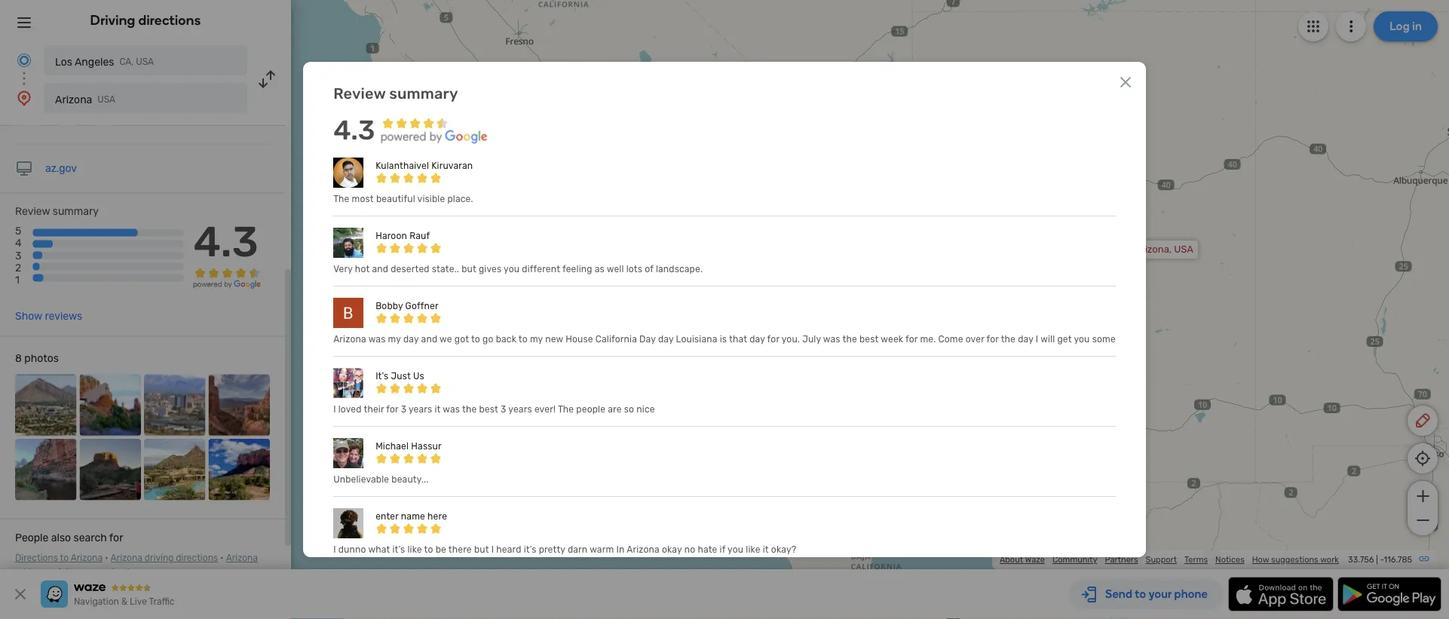 Task type: locate. For each thing, give the bounding box(es) containing it.
1 vertical spatial directions
[[176, 553, 218, 564]]

zoom out image
[[1414, 511, 1433, 530]]

but right there
[[474, 545, 489, 555]]

it's right 'heard'
[[524, 545, 537, 555]]

4
[[15, 237, 22, 250]]

directions
[[138, 12, 201, 28], [176, 553, 218, 564]]

usa right 'angeles,'
[[729, 257, 749, 269]]

0 horizontal spatial like
[[408, 545, 422, 555]]

arizona for arizona driving directions
[[111, 553, 142, 564]]

live
[[130, 597, 147, 607]]

az.gov
[[45, 163, 77, 175]]

0 horizontal spatial ca,
[[119, 57, 134, 67]]

angeles
[[75, 55, 114, 68]]

us
[[413, 371, 425, 382]]

3 right their
[[401, 404, 407, 415]]

unbelievable
[[333, 474, 389, 485]]

1 horizontal spatial it
[[763, 545, 769, 555]]

los angeles, ca, usa
[[652, 257, 749, 269]]

0 horizontal spatial it's
[[393, 545, 405, 555]]

0 vertical spatial it
[[435, 404, 441, 415]]

the down got
[[462, 404, 477, 415]]

michael hassur
[[376, 441, 442, 452]]

33.756
[[1349, 555, 1375, 565]]

years left ever!
[[509, 404, 532, 415]]

1 horizontal spatial review summary
[[333, 85, 458, 102]]

and right hot
[[372, 264, 389, 275]]

will
[[1041, 334, 1056, 345]]

0 horizontal spatial you
[[504, 264, 520, 275]]

about waze community partners support terms notices how suggestions work
[[1000, 555, 1340, 565]]

the
[[333, 194, 350, 204], [558, 404, 574, 415]]

0 vertical spatial review summary
[[333, 85, 458, 102]]

arizona address
[[15, 553, 258, 578]]

0 vertical spatial los
[[55, 55, 72, 68]]

0 vertical spatial best
[[860, 334, 879, 345]]

1 horizontal spatial it's
[[524, 545, 537, 555]]

ca, right 'angeles,'
[[711, 257, 727, 269]]

1 horizontal spatial ca,
[[711, 257, 727, 269]]

&
[[121, 597, 128, 607]]

pretty
[[539, 545, 566, 555]]

best
[[860, 334, 879, 345], [479, 404, 499, 415]]

arizona inside arizona address
[[226, 553, 258, 564]]

back
[[496, 334, 517, 345]]

the left most
[[333, 194, 350, 204]]

you
[[504, 264, 520, 275], [1074, 334, 1090, 345], [728, 545, 744, 555]]

2 my from the left
[[530, 334, 543, 345]]

it left okay?
[[763, 545, 769, 555]]

years down us
[[409, 404, 432, 415]]

usa right arizona,
[[1175, 244, 1194, 255]]

so
[[624, 404, 635, 415]]

0 vertical spatial directions
[[138, 12, 201, 28]]

in
[[617, 545, 625, 555]]

5 4 3 2 1
[[15, 225, 22, 286]]

0 horizontal spatial los
[[55, 55, 72, 68]]

1 horizontal spatial 3
[[401, 404, 407, 415]]

community link
[[1053, 555, 1098, 565]]

usa inside arizona usa
[[98, 94, 116, 105]]

0 vertical spatial summary
[[389, 85, 458, 102]]

0 vertical spatial x image
[[1117, 73, 1135, 91]]

california
[[596, 334, 637, 345]]

1 vertical spatial ca,
[[711, 257, 727, 269]]

summary down az.gov link
[[53, 206, 99, 218]]

it up hassur
[[435, 404, 441, 415]]

1 horizontal spatial summary
[[389, 85, 458, 102]]

1 horizontal spatial review
[[333, 85, 386, 102]]

arizona driving directions link
[[111, 553, 218, 564]]

review summary up kulanthaivel
[[333, 85, 458, 102]]

usa down the los angeles ca, usa
[[98, 94, 116, 105]]

2 vertical spatial you
[[728, 545, 744, 555]]

the right the july
[[843, 334, 858, 345]]

summary up kulanthaivel kiruvaran
[[389, 85, 458, 102]]

for left you.
[[768, 334, 780, 345]]

day right "that"
[[750, 334, 765, 345]]

x image
[[1117, 73, 1135, 91], [11, 585, 29, 603]]

0 vertical spatial and
[[372, 264, 389, 275]]

2
[[15, 262, 21, 274]]

you right gives
[[504, 264, 520, 275]]

it's just us
[[376, 371, 425, 382]]

usa
[[136, 57, 154, 67], [98, 94, 116, 105], [1175, 244, 1194, 255], [729, 257, 749, 269]]

july
[[803, 334, 821, 345]]

the right over
[[1001, 334, 1016, 345]]

landscape.
[[656, 264, 703, 275]]

0 vertical spatial ca,
[[119, 57, 134, 67]]

ca, right angeles at the left
[[119, 57, 134, 67]]

link image
[[1419, 553, 1431, 565]]

to left go
[[471, 334, 480, 345]]

angeles,
[[670, 257, 709, 269]]

day right day
[[658, 334, 674, 345]]

just
[[391, 371, 411, 382]]

1 horizontal spatial like
[[746, 545, 761, 555]]

my down bobby
[[388, 334, 401, 345]]

1 vertical spatial summary
[[53, 206, 99, 218]]

0 horizontal spatial the
[[333, 194, 350, 204]]

bobby goffner
[[376, 301, 439, 312]]

come
[[939, 334, 964, 345]]

navigation & live traffic
[[74, 597, 175, 607]]

i left will
[[1036, 334, 1039, 345]]

directions to arizona
[[15, 553, 103, 564]]

1 vertical spatial best
[[479, 404, 499, 415]]

0 horizontal spatial it
[[435, 404, 441, 415]]

1 years from the left
[[409, 404, 432, 415]]

no
[[685, 545, 696, 555]]

0 horizontal spatial years
[[409, 404, 432, 415]]

1 vertical spatial you
[[1074, 334, 1090, 345]]

arizona
[[55, 93, 92, 106], [333, 334, 366, 345], [627, 545, 660, 555], [71, 553, 103, 564], [111, 553, 142, 564], [226, 553, 258, 564], [57, 567, 88, 578]]

1 horizontal spatial the
[[843, 334, 858, 345]]

haroon
[[376, 231, 407, 241]]

1 vertical spatial los
[[652, 257, 668, 269]]

driving
[[145, 553, 174, 564]]

image 7 of arizona, [missing %{city} value] image
[[144, 439, 206, 501]]

1 it's from the left
[[393, 545, 405, 555]]

0 vertical spatial 4.3
[[333, 114, 375, 146]]

the right ever!
[[558, 404, 574, 415]]

review summary down az.gov link
[[15, 206, 99, 218]]

it's right what
[[393, 545, 405, 555]]

los right lots
[[652, 257, 668, 269]]

1 horizontal spatial the
[[558, 404, 574, 415]]

1 horizontal spatial x image
[[1117, 73, 1135, 91]]

0 horizontal spatial my
[[388, 334, 401, 345]]

1 vertical spatial and
[[421, 334, 438, 345]]

0 horizontal spatial review summary
[[15, 206, 99, 218]]

2 day from the left
[[658, 334, 674, 345]]

darn
[[568, 545, 588, 555]]

0 horizontal spatial and
[[372, 264, 389, 275]]

1 like from the left
[[408, 545, 422, 555]]

ca, for angeles
[[119, 57, 134, 67]]

1 horizontal spatial my
[[530, 334, 543, 345]]

rauf
[[410, 231, 430, 241]]

like left be
[[408, 545, 422, 555]]

0 vertical spatial you
[[504, 264, 520, 275]]

3 day from the left
[[750, 334, 765, 345]]

los left angeles at the left
[[55, 55, 72, 68]]

day down bobby goffner
[[403, 334, 419, 345]]

best left "week"
[[860, 334, 879, 345]]

haroon rauf
[[376, 231, 430, 241]]

you right get
[[1074, 334, 1090, 345]]

1 vertical spatial review
[[15, 206, 50, 218]]

best left ever!
[[479, 404, 499, 415]]

driving
[[90, 12, 135, 28]]

computer image
[[15, 160, 33, 178]]

1 vertical spatial the
[[558, 404, 574, 415]]

3
[[15, 250, 21, 262], [401, 404, 407, 415], [501, 404, 507, 415]]

my
[[388, 334, 401, 345], [530, 334, 543, 345]]

day left will
[[1018, 334, 1034, 345]]

beautiful
[[376, 194, 415, 204]]

navigation
[[74, 597, 119, 607]]

location image
[[15, 89, 33, 107]]

house
[[566, 334, 593, 345]]

arizona usa
[[55, 93, 116, 106]]

terms
[[1185, 555, 1208, 565]]

1 horizontal spatial years
[[509, 404, 532, 415]]

usa inside the los angeles ca, usa
[[136, 57, 154, 67]]

you right the if
[[728, 545, 744, 555]]

louisiana
[[676, 334, 718, 345]]

but left gives
[[462, 264, 477, 275]]

about waze link
[[1000, 555, 1045, 565]]

ca, for angeles,
[[711, 257, 727, 269]]

image 3 of arizona, [missing %{city} value] image
[[144, 375, 206, 436]]

1 vertical spatial 4.3
[[194, 217, 259, 267]]

for right their
[[386, 404, 399, 415]]

unbelievable beauty...
[[333, 474, 429, 485]]

arizona for arizona usa
[[55, 93, 92, 106]]

3 down 5
[[15, 250, 21, 262]]

gives
[[479, 264, 502, 275]]

support link
[[1146, 555, 1177, 565]]

was
[[369, 334, 386, 345], [824, 334, 841, 345], [443, 404, 460, 415]]

3 left ever!
[[501, 404, 507, 415]]

1 horizontal spatial los
[[652, 257, 668, 269]]

zoom in image
[[1414, 487, 1433, 505]]

arizona,
[[1135, 244, 1172, 255]]

ca, inside the los angeles ca, usa
[[119, 57, 134, 67]]

like right the if
[[746, 545, 761, 555]]

0 horizontal spatial summary
[[53, 206, 99, 218]]

0 horizontal spatial best
[[479, 404, 499, 415]]

|
[[1377, 555, 1379, 565]]

suggestions
[[1272, 555, 1319, 565]]

is
[[720, 334, 727, 345]]

for right 'search'
[[109, 532, 123, 545]]

1 vertical spatial it
[[763, 545, 769, 555]]

1 vertical spatial x image
[[11, 585, 29, 603]]

like
[[408, 545, 422, 555], [746, 545, 761, 555]]

how
[[1253, 555, 1270, 565]]

usa down driving directions
[[136, 57, 154, 67]]

my left the new
[[530, 334, 543, 345]]

very
[[333, 264, 353, 275]]

got
[[455, 334, 469, 345]]

and left we
[[421, 334, 438, 345]]

116.785
[[1384, 555, 1413, 565]]

i left 'heard'
[[492, 545, 494, 555]]

image 1 of arizona, [missing %{city} value] image
[[15, 375, 77, 436]]

2 like from the left
[[746, 545, 761, 555]]

0 horizontal spatial 3
[[15, 250, 21, 262]]

goffner
[[405, 301, 439, 312]]

los
[[55, 55, 72, 68], [652, 257, 668, 269]]



Task type: describe. For each thing, give the bounding box(es) containing it.
2 horizontal spatial you
[[1074, 334, 1090, 345]]

okay?
[[772, 545, 797, 555]]

arizona driving directions
[[111, 553, 218, 564]]

hours
[[127, 567, 151, 578]]

show
[[15, 310, 42, 323]]

3 inside the 5 4 3 2 1
[[15, 250, 21, 262]]

i left 'dunno'
[[333, 545, 336, 555]]

1 vertical spatial but
[[474, 545, 489, 555]]

0 horizontal spatial x image
[[11, 585, 29, 603]]

1 horizontal spatial 4.3
[[333, 114, 375, 146]]

well
[[607, 264, 624, 275]]

of
[[645, 264, 654, 275]]

1 my from the left
[[388, 334, 401, 345]]

image 8 of arizona, [missing %{city} value] image
[[209, 439, 270, 501]]

kulanthaivel kiruvaran
[[376, 161, 473, 171]]

1 day from the left
[[403, 334, 419, 345]]

i loved their for 3 years it was the best 3 years ever! the people are so nice
[[333, 404, 655, 415]]

2 horizontal spatial the
[[1001, 334, 1016, 345]]

state..
[[432, 264, 459, 275]]

arizona for arizona opening hours
[[57, 567, 88, 578]]

az.gov link
[[45, 163, 77, 175]]

0 vertical spatial but
[[462, 264, 477, 275]]

show reviews
[[15, 310, 82, 323]]

support
[[1146, 555, 1177, 565]]

8 photos
[[15, 353, 59, 365]]

terms link
[[1185, 555, 1208, 565]]

for left me.
[[906, 334, 918, 345]]

2 years from the left
[[509, 404, 532, 415]]

over
[[966, 334, 985, 345]]

traffic
[[149, 597, 175, 607]]

there
[[449, 545, 472, 555]]

about
[[1000, 555, 1024, 565]]

4 day from the left
[[1018, 334, 1034, 345]]

we
[[440, 334, 452, 345]]

okay
[[662, 545, 682, 555]]

1 vertical spatial review summary
[[15, 206, 99, 218]]

directions to arizona link
[[15, 553, 103, 564]]

1 horizontal spatial was
[[443, 404, 460, 415]]

0 vertical spatial review
[[333, 85, 386, 102]]

heard
[[497, 545, 522, 555]]

here
[[428, 511, 447, 522]]

los angeles ca, usa
[[55, 55, 154, 68]]

los for angeles
[[55, 55, 72, 68]]

their
[[364, 404, 384, 415]]

2 horizontal spatial was
[[824, 334, 841, 345]]

image 5 of arizona, [missing %{city} value] image
[[15, 439, 77, 501]]

-
[[1381, 555, 1384, 565]]

dunno
[[338, 545, 366, 555]]

arizona, usa
[[1135, 244, 1194, 255]]

lots
[[627, 264, 643, 275]]

arizona was my day and we got to go back to my new house california day day louisiana is that day for you. july was the best week for me. come over for the day i will get you some
[[333, 334, 1116, 345]]

i dunno what it's like to be there but i heard it's pretty darn warm in arizona okay no hate if you like it okay?
[[333, 545, 797, 555]]

deserted
[[391, 264, 430, 275]]

new
[[546, 334, 563, 345]]

reviews
[[45, 310, 82, 323]]

opening
[[91, 567, 125, 578]]

2 horizontal spatial 3
[[501, 404, 507, 415]]

nice
[[637, 404, 655, 415]]

different
[[522, 264, 561, 275]]

people also search for
[[15, 532, 123, 545]]

hassur
[[411, 441, 442, 452]]

for right over
[[987, 334, 999, 345]]

what
[[368, 545, 390, 555]]

image 6 of arizona, [missing %{city} value] image
[[80, 439, 141, 501]]

if
[[720, 545, 726, 555]]

most
[[352, 194, 374, 204]]

0 horizontal spatial 4.3
[[194, 217, 259, 267]]

2 it's from the left
[[524, 545, 537, 555]]

8
[[15, 353, 22, 365]]

how suggestions work link
[[1253, 555, 1340, 565]]

pencil image
[[1414, 412, 1432, 430]]

also
[[51, 532, 71, 545]]

current location image
[[15, 51, 33, 69]]

search
[[74, 532, 107, 545]]

image 2 of arizona, [missing %{city} value] image
[[80, 375, 141, 436]]

0 horizontal spatial review
[[15, 206, 50, 218]]

enter name here
[[376, 511, 447, 522]]

image 4 of arizona, [missing %{city} value] image
[[209, 375, 270, 436]]

ever!
[[535, 404, 556, 415]]

driving directions
[[90, 12, 201, 28]]

33.756 | -116.785
[[1349, 555, 1413, 565]]

get
[[1058, 334, 1072, 345]]

0 horizontal spatial was
[[369, 334, 386, 345]]

be
[[436, 545, 447, 555]]

people
[[15, 532, 49, 545]]

to right back
[[519, 334, 528, 345]]

work
[[1321, 555, 1340, 565]]

notices
[[1216, 555, 1245, 565]]

beauty...
[[392, 474, 429, 485]]

are
[[608, 404, 622, 415]]

enter
[[376, 511, 399, 522]]

partners
[[1105, 555, 1139, 565]]

arizona for arizona address
[[226, 553, 258, 564]]

1 horizontal spatial best
[[860, 334, 879, 345]]

as
[[595, 264, 605, 275]]

waze
[[1026, 555, 1045, 565]]

week
[[881, 334, 904, 345]]

the most beautiful visible place.
[[333, 194, 474, 204]]

to left be
[[424, 545, 433, 555]]

i left loved
[[333, 404, 336, 415]]

day
[[640, 334, 656, 345]]

you.
[[782, 334, 800, 345]]

los for angeles,
[[652, 257, 668, 269]]

kiruvaran
[[432, 161, 473, 171]]

0 horizontal spatial the
[[462, 404, 477, 415]]

very hot and deserted state.. but gives you different  feeling as well  lots of landscape.
[[333, 264, 703, 275]]

1 horizontal spatial and
[[421, 334, 438, 345]]

arizona for arizona was my day and we got to go back to my new house california day day louisiana is that day for you. july was the best week for me. come over for the day i will get you some
[[333, 334, 366, 345]]

0 vertical spatial the
[[333, 194, 350, 204]]

arizona opening hours
[[57, 567, 151, 578]]

community
[[1053, 555, 1098, 565]]

to down also
[[60, 553, 69, 564]]

feeling
[[563, 264, 593, 275]]

it's
[[376, 371, 389, 382]]

michael
[[376, 441, 409, 452]]

1 horizontal spatial you
[[728, 545, 744, 555]]



Task type: vqa. For each thing, say whether or not it's contained in the screenshot.
'you'
yes



